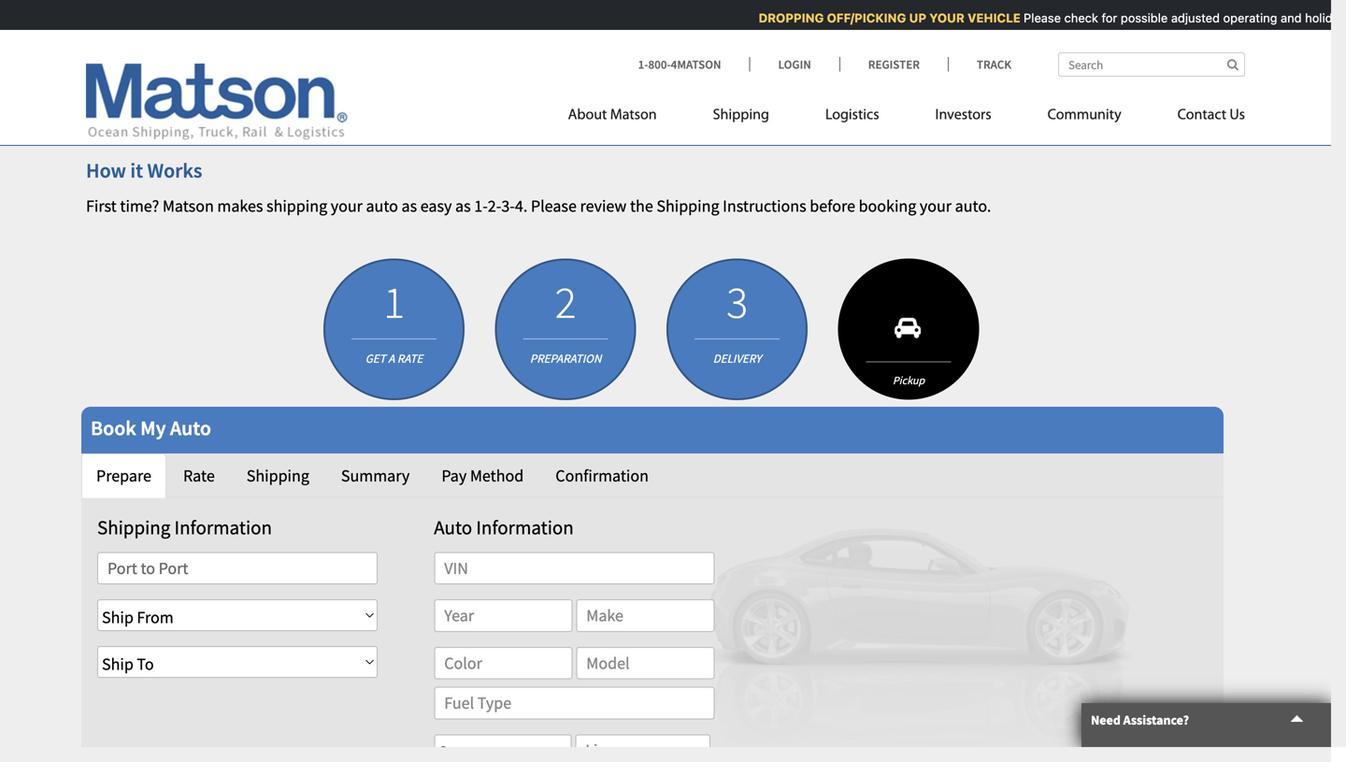 Task type: locate. For each thing, give the bounding box(es) containing it.
between up specialists
[[241, 0, 302, 18]]

auto down hawaii,
[[441, 24, 474, 45]]

auto
[[156, 24, 188, 45], [441, 24, 474, 45], [366, 195, 398, 216]]

2
[[555, 274, 576, 330]]

VIN text field
[[434, 552, 715, 584]]

1 horizontal spatial shipping link
[[685, 99, 798, 137]]

1 information from the left
[[174, 515, 272, 540]]

lading down carefully
[[500, 70, 548, 91]]

0 vertical spatial delivery
[[721, 266, 756, 267]]

shipping link right "rate" link at left
[[232, 453, 324, 498]]

shipping inside shipping your vehicle between the mainland and hawaii, alaska or guam/micronesia                                         is easy! matson is proud to offer the most frequent, dependable service in the                                         trade. we're the auto shipping specialists -- we treat your auto carefully and                                         our people are professionals.
[[86, 0, 149, 18]]

operating
[[1220, 11, 1274, 25]]

bill up review
[[566, 116, 589, 137]]

2 is from the left
[[790, 0, 801, 18]]

adjusted
[[1168, 11, 1216, 25]]

-
[[332, 24, 337, 45], [337, 24, 342, 45]]

0 vertical spatial guam/micronesia
[[554, 0, 678, 18]]

is
[[681, 0, 692, 18], [790, 0, 801, 18]]

0 vertical spatial please
[[1020, 11, 1057, 25]]

guam/micronesia up people
[[554, 0, 678, 18]]

0 vertical spatial bill
[[456, 70, 479, 91]]

about matson link
[[568, 99, 685, 137]]

matson
[[735, 0, 787, 18], [610, 108, 657, 123], [163, 195, 214, 216]]

1 vertical spatial please
[[531, 195, 577, 216]]

None text field
[[97, 552, 378, 584]]

it
[[130, 158, 143, 183]]

most
[[931, 0, 967, 18]]

shipping down "vehicle"
[[191, 24, 252, 45]]

1 horizontal spatial between
[[241, 0, 302, 18]]

please
[[1020, 11, 1057, 25], [531, 195, 577, 216]]

1 vertical spatial shipping
[[267, 195, 327, 216]]

information for auto information
[[476, 515, 574, 540]]

1 horizontal spatial is
[[790, 0, 801, 18]]

instructions
[[723, 195, 807, 216]]

as left easy
[[402, 195, 417, 216]]

1 horizontal spatial bill
[[566, 116, 589, 137]]

tacoma
[[217, 116, 272, 137]]

guam/micronesia down treat
[[329, 70, 453, 91]]

and
[[400, 0, 427, 18], [1277, 11, 1298, 25], [541, 24, 568, 45], [299, 70, 326, 91], [597, 70, 624, 91], [275, 116, 302, 137], [707, 116, 734, 137]]

professionals.
[[677, 24, 775, 45]]

1 vertical spatial bill
[[566, 116, 589, 137]]

dropping
[[755, 11, 820, 25]]

0 vertical spatial matson
[[735, 0, 787, 18]]

delivery down 3
[[713, 351, 762, 366]]

the right we're at the top
[[129, 24, 152, 45]]

guam/micronesia
[[554, 0, 678, 18], [329, 70, 453, 91]]

the
[[305, 0, 328, 18], [905, 0, 928, 18], [1196, 0, 1219, 18], [129, 24, 152, 45], [630, 195, 653, 216]]

1 vertical spatial of
[[592, 116, 606, 137]]

0 horizontal spatial information
[[174, 515, 272, 540]]

a
[[388, 351, 395, 366]]

need assistance?
[[1091, 712, 1190, 729]]

Color text field
[[434, 647, 573, 679]]

0 vertical spatial conditions
[[628, 70, 704, 91]]

0 horizontal spatial of
[[482, 70, 496, 91]]

0 vertical spatial between
[[241, 0, 302, 18]]

as right easy
[[455, 195, 471, 216]]

pay                                                 method link
[[427, 453, 539, 498]]

2 horizontal spatial matson
[[735, 0, 787, 18]]

0 vertical spatial shipping
[[191, 24, 252, 45]]

0 horizontal spatial lading
[[500, 70, 548, 91]]

contact
[[1178, 108, 1227, 123]]

holiday
[[1302, 11, 1342, 25]]

Fuel Type text field
[[434, 687, 715, 719]]

matson up "professionals."
[[735, 0, 787, 18]]

community link
[[1020, 99, 1150, 137]]

1- down people
[[638, 57, 648, 72]]

auto.
[[955, 195, 992, 216]]

matson right about
[[610, 108, 657, 123]]

1 vertical spatial rate
[[183, 465, 215, 486]]

booking
[[859, 195, 917, 216]]

as
[[402, 195, 417, 216], [455, 195, 471, 216]]

2 information from the left
[[476, 515, 574, 540]]

auto left easy
[[366, 195, 398, 216]]

1- left "3-"
[[474, 195, 488, 216]]

mainland
[[332, 0, 397, 18]]

of up review
[[592, 116, 606, 137]]

0 horizontal spatial matson
[[163, 195, 214, 216]]

delivery up 3
[[721, 266, 756, 267]]

1 horizontal spatial lading
[[609, 116, 657, 137]]

information for shipping information
[[174, 515, 272, 540]]

auto down pay in the left of the page
[[434, 515, 472, 540]]

terms
[[551, 70, 594, 91], [661, 116, 704, 137]]

off/picking
[[823, 11, 902, 25]]

1 horizontal spatial for
[[429, 116, 449, 137]]

shipping inside top menu navigation
[[713, 108, 770, 123]]

None search field
[[1059, 52, 1246, 77]]

between
[[241, 0, 302, 18], [152, 116, 213, 137]]

and up about matson
[[597, 70, 624, 91]]

1-
[[638, 57, 648, 72], [474, 195, 488, 216]]

terms down 1-800-4matson
[[661, 116, 704, 137]]

auto right my
[[170, 415, 211, 441]]

alaska up carefully
[[486, 0, 532, 18]]

rate right the a
[[397, 351, 423, 366]]

pay
[[442, 465, 467, 486]]

auto down "vehicle"
[[156, 24, 188, 45]]

2-
[[488, 195, 502, 216]]

shipping down 4matson
[[713, 108, 770, 123]]

1 as from the left
[[402, 195, 417, 216]]

shipping link down 4matson
[[685, 99, 798, 137]]

information down "rate" link at left
[[174, 515, 272, 540]]

1 horizontal spatial auto
[[366, 195, 398, 216]]

alaska,
[[306, 116, 355, 137]]

matson inside shipping your vehicle between the mainland and hawaii, alaska or guam/micronesia                                         is easy! matson is proud to offer the most frequent, dependable service in the                                         trade. we're the auto shipping specialists -- we treat your auto carefully and                                         our people are professionals.
[[735, 0, 787, 18]]

1 horizontal spatial please
[[1020, 11, 1057, 25]]

track link
[[948, 57, 1012, 72]]

specialists
[[256, 24, 328, 45]]

get
[[365, 351, 386, 366]]

0 horizontal spatial conditions
[[628, 70, 704, 91]]

need
[[1091, 712, 1121, 729]]

1 vertical spatial matson
[[610, 108, 657, 123]]

please left check
[[1020, 11, 1057, 25]]

up
[[905, 11, 923, 25]]

delivery
[[721, 266, 756, 267], [713, 351, 762, 366]]

hawaii
[[247, 70, 295, 91]]

0 vertical spatial of
[[482, 70, 496, 91]]

1 vertical spatial between
[[152, 116, 213, 137]]

book
[[91, 415, 136, 441]]

for left matson's
[[429, 116, 449, 137]]

0 horizontal spatial shipping
[[191, 24, 252, 45]]

my
[[140, 415, 166, 441]]

2 horizontal spatial auto
[[441, 24, 474, 45]]

1 vertical spatial alaska
[[517, 116, 563, 137]]

alaska left about
[[517, 116, 563, 137]]

0 vertical spatial terms
[[551, 70, 594, 91]]

0 horizontal spatial is
[[681, 0, 692, 18]]

1 vertical spatial for
[[158, 70, 178, 91]]

shipping inside shipping your vehicle between the mainland and hawaii, alaska or guam/micronesia                                         is easy! matson is proud to offer the most frequent, dependable service in the                                         trade. we're the auto shipping specialists -- we treat your auto carefully and                                         our people are professionals.
[[191, 24, 252, 45]]

us
[[1230, 108, 1246, 123]]

rate
[[397, 351, 423, 366], [183, 465, 215, 486]]

between inside shipping your vehicle between the mainland and hawaii, alaska or guam/micronesia                                         is easy! matson is proud to offer the most frequent, dependable service in the                                         trade. we're the auto shipping specialists -- we treat your auto carefully and                                         our people are professionals.
[[241, 0, 302, 18]]

the right review
[[630, 195, 653, 216]]

is left "proud"
[[790, 0, 801, 18]]

0 horizontal spatial as
[[402, 195, 417, 216]]

and down 4matson
[[707, 116, 734, 137]]

information down "method"
[[476, 515, 574, 540]]

1 horizontal spatial auto
[[434, 515, 472, 540]]

lading right about
[[609, 116, 657, 137]]

matson's
[[181, 70, 244, 91]]

bill up matson's
[[456, 70, 479, 91]]

of up matson's
[[482, 70, 496, 91]]

matson down works
[[163, 195, 214, 216]]

investors
[[936, 108, 992, 123]]

rate up shipping information
[[183, 465, 215, 486]]

4matson
[[671, 57, 721, 72]]

0 horizontal spatial auto
[[170, 415, 211, 441]]

the right in
[[1196, 0, 1219, 18]]

blue matson logo with ocean, shipping, truck, rail and logistics written beneath it. image
[[86, 64, 348, 140]]

is left easy!
[[681, 0, 692, 18]]

0 horizontal spatial please
[[531, 195, 577, 216]]

click here link
[[86, 70, 158, 91]]

carefully
[[477, 24, 537, 45]]

1 horizontal spatial guam/micronesia
[[554, 0, 678, 18]]

2 - from the left
[[337, 24, 342, 45]]

1 horizontal spatial of
[[592, 116, 606, 137]]

community
[[1048, 108, 1122, 123]]

0 vertical spatial shipping link
[[685, 99, 798, 137]]

1 horizontal spatial information
[[476, 515, 574, 540]]

0 horizontal spatial shipping link
[[232, 453, 324, 498]]

0 vertical spatial for
[[1098, 11, 1114, 25]]

between up works
[[152, 116, 213, 137]]

conditions
[[628, 70, 704, 91], [738, 116, 814, 137]]

0 horizontal spatial 1-
[[474, 195, 488, 216]]

1 horizontal spatial 1-
[[638, 57, 648, 72]]

please right 4.
[[531, 195, 577, 216]]

0 horizontal spatial guam/micronesia
[[329, 70, 453, 91]]

for right here
[[158, 70, 178, 91]]

and right hawaii
[[299, 70, 326, 91]]

0 horizontal spatial for
[[158, 70, 178, 91]]

makes
[[217, 195, 263, 216]]

for matson's alaska bill of lading terms and conditions
[[426, 116, 814, 137]]

shipping
[[191, 24, 252, 45], [267, 195, 327, 216]]

0 vertical spatial lading
[[500, 70, 548, 91]]

auto
[[170, 415, 211, 441], [434, 515, 472, 540]]

pay                                                 method
[[442, 465, 524, 486]]

investors link
[[908, 99, 1020, 137]]

shipping link
[[685, 99, 798, 137], [232, 453, 324, 498]]

information
[[174, 515, 272, 540], [476, 515, 574, 540]]

0 horizontal spatial between
[[152, 116, 213, 137]]

shipping right 'makes'
[[267, 195, 327, 216]]

1 horizontal spatial rate
[[397, 351, 423, 366]]

dropping off/picking up your vehicle please check for possible adjusted operating and holiday h
[[755, 11, 1347, 25]]

get a rate
[[365, 351, 423, 366]]

1 horizontal spatial as
[[455, 195, 471, 216]]

1 vertical spatial conditions
[[738, 116, 814, 137]]

1 horizontal spatial matson
[[610, 108, 657, 123]]

terms up about
[[551, 70, 594, 91]]

your
[[152, 0, 184, 18], [406, 24, 438, 45], [331, 195, 363, 216], [920, 195, 952, 216]]

the right offer
[[905, 0, 928, 18]]

1 vertical spatial guam/micronesia
[[329, 70, 453, 91]]

0 horizontal spatial terms
[[551, 70, 594, 91]]

0 horizontal spatial rate
[[183, 465, 215, 486]]

conditions down login link
[[738, 116, 814, 137]]

1 vertical spatial lading
[[609, 116, 657, 137]]

for right check
[[1098, 11, 1114, 25]]

logistics link
[[798, 99, 908, 137]]

your
[[926, 11, 961, 25]]

1 horizontal spatial terms
[[661, 116, 704, 137]]

shipping
[[86, 0, 149, 18], [713, 108, 770, 123], [86, 116, 149, 137], [657, 195, 720, 216], [247, 465, 309, 486], [97, 515, 171, 540]]

summary
[[341, 465, 410, 486]]

shipping up how
[[86, 116, 149, 137]]

shipping up we're at the top
[[86, 0, 149, 18]]

conditions down are
[[628, 70, 704, 91]]

Model text field
[[576, 647, 715, 679]]

0 vertical spatial alaska
[[486, 0, 532, 18]]

track
[[977, 57, 1012, 72]]

guam/micronesia inside shipping your vehicle between the mainland and hawaii, alaska or guam/micronesia                                         is easy! matson is proud to offer the most frequent, dependable service in the                                         trade. we're the auto shipping specialists -- we treat your auto carefully and                                         our people are professionals.
[[554, 0, 678, 18]]



Task type: vqa. For each thing, say whether or not it's contained in the screenshot.
carefully on the top of the page
yes



Task type: describe. For each thing, give the bounding box(es) containing it.
4.
[[515, 195, 528, 216]]

first time? matson makes shipping your auto as easy as 1-2-3-4. please review the                                                   shipping instructions before booking your auto.
[[86, 195, 992, 216]]

1 horizontal spatial shipping
[[267, 195, 327, 216]]

1 horizontal spatial conditions
[[738, 116, 814, 137]]

prepare link
[[81, 453, 166, 498]]

0 horizontal spatial bill
[[456, 70, 479, 91]]

shipping between tacoma and alaska,
[[86, 116, 359, 137]]

vehicle
[[964, 11, 1017, 25]]

800-
[[648, 57, 671, 72]]

time?
[[120, 195, 159, 216]]

dependable
[[1039, 0, 1123, 18]]

and left alaska,
[[275, 116, 302, 137]]

register
[[868, 57, 920, 72]]

about
[[568, 108, 607, 123]]

0 vertical spatial rate
[[397, 351, 423, 366]]

login
[[778, 57, 811, 72]]

2 horizontal spatial for
[[1098, 11, 1114, 25]]

1 vertical spatial delivery
[[713, 351, 762, 366]]

frequent,
[[970, 0, 1035, 18]]

we're
[[86, 24, 126, 45]]

matson's
[[452, 116, 514, 137]]

2 vertical spatial matson
[[163, 195, 214, 216]]

rate link
[[168, 453, 230, 498]]

possible
[[1117, 11, 1164, 25]]

shipping your vehicle between the mainland and hawaii, alaska or guam/micronesia                                         is easy! matson is proud to offer the most frequent, dependable service in the                                         trade. we're the auto shipping specialists -- we treat your auto carefully and                                         our people are professionals.
[[86, 0, 1264, 45]]

here
[[123, 70, 155, 91]]

register link
[[839, 57, 948, 72]]

Year text field
[[434, 599, 573, 632]]

vehicle
[[187, 0, 237, 18]]

click here for matson's hawaii and guam/micronesia bill of lading terms and conditions
[[86, 70, 704, 91]]

1 vertical spatial shipping link
[[232, 453, 324, 498]]

1-800-4matson link
[[638, 57, 749, 72]]

summary link
[[326, 453, 425, 498]]

0 vertical spatial auto
[[170, 415, 211, 441]]

assistance?
[[1124, 712, 1190, 729]]

login link
[[749, 57, 839, 72]]

1 vertical spatial auto
[[434, 515, 472, 540]]

shipping right "rate" link at left
[[247, 465, 309, 486]]

car image
[[895, 317, 923, 339]]

review
[[580, 195, 627, 216]]

contact us link
[[1150, 99, 1246, 137]]

confirmation
[[556, 465, 649, 486]]

0 vertical spatial 1-
[[638, 57, 648, 72]]

we
[[346, 24, 366, 45]]

to
[[851, 0, 865, 18]]

proud
[[805, 0, 847, 18]]

click
[[86, 70, 120, 91]]

your right treat
[[406, 24, 438, 45]]

service
[[1126, 0, 1176, 18]]

before
[[810, 195, 856, 216]]

Search search field
[[1059, 52, 1246, 77]]

treat
[[369, 24, 403, 45]]

and down or on the left of page
[[541, 24, 568, 45]]

shipping left the instructions
[[657, 195, 720, 216]]

matson inside top menu navigation
[[610, 108, 657, 123]]

0 horizontal spatial auto
[[156, 24, 188, 45]]

or
[[535, 0, 550, 18]]

1 vertical spatial 1-
[[474, 195, 488, 216]]

method
[[470, 465, 524, 486]]

your left "vehicle"
[[152, 0, 184, 18]]

easy
[[421, 195, 452, 216]]

2 as from the left
[[455, 195, 471, 216]]

pickup
[[893, 373, 925, 388]]

1-800-4matson
[[638, 57, 721, 72]]

shipping information
[[97, 515, 272, 540]]

contact us
[[1178, 108, 1246, 123]]

3
[[727, 274, 748, 330]]

check
[[1061, 11, 1095, 25]]

easy!
[[696, 0, 732, 18]]

1 vertical spatial terms
[[661, 116, 704, 137]]

auto information
[[434, 515, 574, 540]]

h
[[1345, 11, 1347, 25]]

hawaii,
[[431, 0, 483, 18]]

preparation
[[530, 351, 602, 366]]

people
[[599, 24, 647, 45]]

1 - from the left
[[332, 24, 337, 45]]

our
[[571, 24, 595, 45]]

how
[[86, 158, 126, 183]]

your down alaska,
[[331, 195, 363, 216]]

how it works
[[86, 158, 202, 183]]

works
[[147, 158, 202, 183]]

search image
[[1228, 58, 1239, 71]]

2 vertical spatial for
[[429, 116, 449, 137]]

in
[[1179, 0, 1192, 18]]

the up specialists
[[305, 0, 328, 18]]

1
[[383, 274, 405, 330]]

shipping down prepare link
[[97, 515, 171, 540]]

trade.
[[1222, 0, 1264, 18]]

top menu navigation
[[568, 99, 1246, 137]]

1 is from the left
[[681, 0, 692, 18]]

Make text field
[[576, 599, 715, 632]]

book my auto
[[91, 415, 211, 441]]

are
[[651, 24, 673, 45]]

and up treat
[[400, 0, 427, 18]]

offer
[[869, 0, 902, 18]]

your left auto.
[[920, 195, 952, 216]]

logistics
[[826, 108, 879, 123]]

and left holiday
[[1277, 11, 1298, 25]]

alaska inside shipping your vehicle between the mainland and hawaii, alaska or guam/micronesia                                         is easy! matson is proud to offer the most frequent, dependable service in the                                         trade. we're the auto shipping specialists -- we treat your auto carefully and                                         our people are professionals.
[[486, 0, 532, 18]]

about matson
[[568, 108, 657, 123]]

confirmation link
[[541, 453, 664, 498]]



